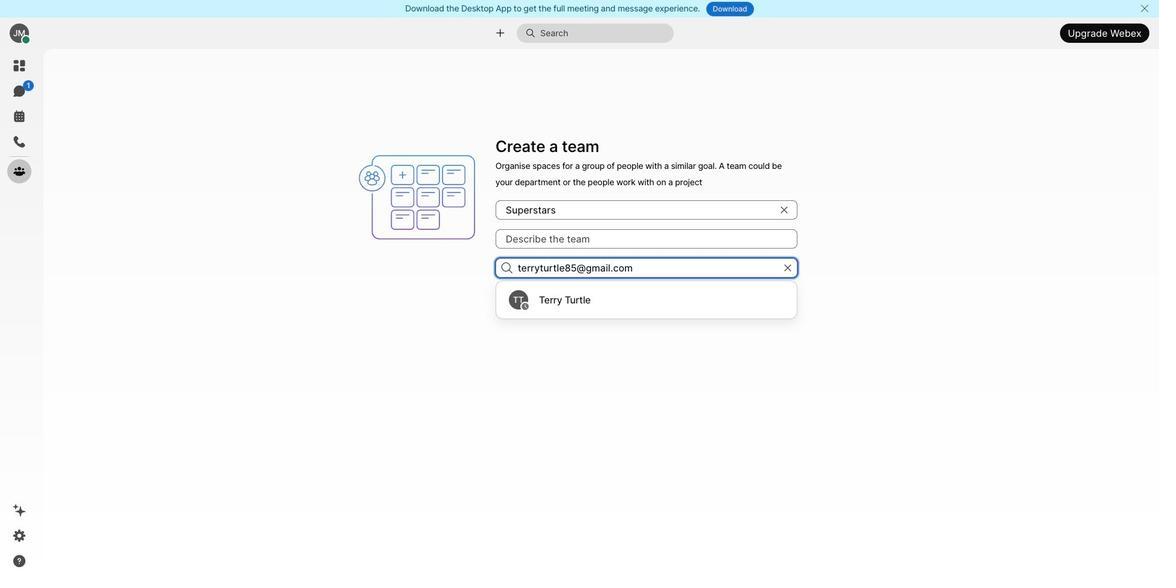 Task type: vqa. For each thing, say whether or not it's contained in the screenshot.
MEETINGS tab
no



Task type: describe. For each thing, give the bounding box(es) containing it.
Add people by name or email text field
[[496, 258, 798, 278]]

cancel_16 image
[[1140, 4, 1150, 13]]

search_18 image
[[502, 263, 512, 273]]

webex tab list
[[7, 54, 34, 184]]

create a team image
[[353, 133, 488, 261]]



Task type: locate. For each thing, give the bounding box(es) containing it.
Name the team (required) text field
[[496, 200, 798, 220]]

navigation
[[0, 49, 39, 585]]

Describe the team text field
[[496, 229, 798, 249]]

terry turtle list item
[[499, 284, 794, 316]]



